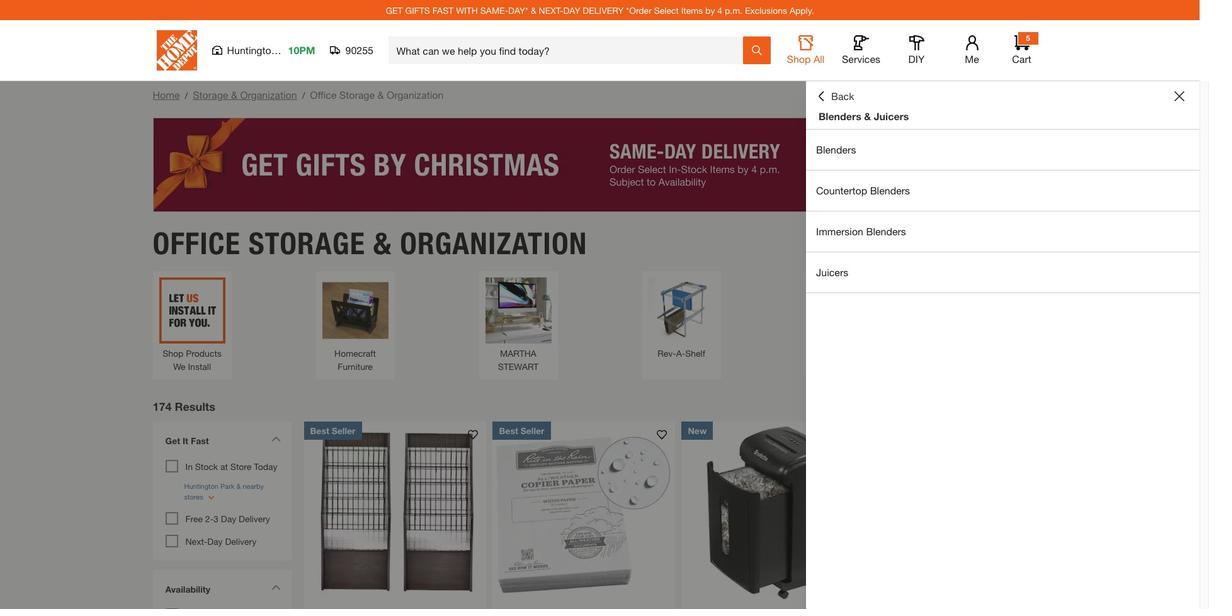 Task type: describe. For each thing, give the bounding box(es) containing it.
all-weather 8-1/2 in. x 11 in. 20 lbs. bulk copier paper, white (500-sheet pack) image
[[493, 422, 676, 605]]

martha stewart image
[[486, 278, 552, 344]]

juicers link
[[807, 253, 1200, 293]]

today
[[254, 462, 278, 472]]

stewart
[[498, 361, 539, 372]]

countertop blenders
[[817, 185, 911, 197]]

a-
[[677, 348, 686, 359]]

diy
[[909, 53, 925, 65]]

next-
[[539, 5, 564, 15]]

stock
[[195, 462, 218, 472]]

park
[[280, 44, 300, 56]]

cart 5
[[1013, 33, 1032, 65]]

next-
[[186, 537, 207, 547]]

homecraft
[[335, 348, 376, 359]]

day*
[[509, 5, 529, 15]]

5
[[1027, 33, 1031, 43]]

store
[[231, 462, 252, 472]]

home link
[[153, 89, 180, 101]]

availability link
[[159, 577, 285, 606]]

blenders right the immersion
[[867, 226, 907, 238]]

office supplies image
[[975, 278, 1041, 344]]

4
[[718, 5, 723, 15]]

174 results
[[153, 400, 215, 414]]

rev-a-shelf
[[658, 348, 706, 359]]

shop for shop products we install
[[163, 348, 184, 359]]

huntington
[[227, 44, 277, 56]]

homecraft furniture
[[335, 348, 376, 372]]

in
[[186, 462, 193, 472]]

services
[[842, 53, 881, 65]]

homecraft furniture image
[[322, 278, 388, 344]]

home / storage & organization / office storage & organization
[[153, 89, 444, 101]]

products
[[186, 348, 222, 359]]

apply.
[[790, 5, 814, 15]]

martha stewart link
[[486, 278, 552, 373]]

1 vertical spatial delivery
[[225, 537, 257, 547]]

with
[[456, 5, 478, 15]]

0 vertical spatial day
[[221, 514, 236, 525]]

items
[[682, 5, 703, 15]]

back
[[832, 90, 855, 102]]

shop products we install image
[[159, 278, 225, 344]]

immersion blenders
[[817, 226, 907, 238]]

same-
[[481, 5, 509, 15]]

best seller for all-weather 8-1/2 in. x 11 in. 20 lbs. bulk copier paper, white (500-sheet pack) image
[[499, 426, 545, 436]]

seller for all-weather 8-1/2 in. x 11 in. 20 lbs. bulk copier paper, white (500-sheet pack) image
[[521, 426, 545, 436]]

free 2-3 day delivery link
[[186, 514, 270, 525]]

174
[[153, 400, 172, 414]]

back button
[[817, 90, 855, 103]]

huntington park
[[227, 44, 300, 56]]

martha stewart
[[498, 348, 539, 372]]

by
[[706, 5, 715, 15]]

3
[[214, 514, 219, 525]]

delivery
[[583, 5, 624, 15]]

1 horizontal spatial office
[[310, 89, 337, 101]]

it
[[183, 436, 188, 446]]

p.m.
[[725, 5, 743, 15]]

storage & organization link
[[193, 89, 297, 101]]

availability
[[165, 584, 210, 595]]

home
[[153, 89, 180, 101]]

day
[[564, 5, 581, 15]]

all
[[814, 53, 825, 65]]

fast
[[191, 436, 209, 446]]

immersion
[[817, 226, 864, 238]]

get it fast link
[[159, 428, 285, 457]]

in stock at store today
[[186, 462, 278, 472]]

drawer close image
[[1175, 91, 1185, 101]]

juicers inside juicers link
[[817, 267, 849, 279]]

sponsored banner image
[[153, 118, 1048, 212]]

10pm
[[288, 44, 315, 56]]

30 l/7.9 gal. paper shredder cross cut document shredder for credit card/cd/junk mail shredder for office home image
[[682, 422, 865, 605]]

shop all button
[[786, 35, 826, 66]]

the home depot logo image
[[157, 30, 197, 71]]

diy button
[[897, 35, 937, 66]]



Task type: locate. For each thing, give the bounding box(es) containing it.
0 vertical spatial delivery
[[239, 514, 270, 525]]

juicers
[[874, 110, 910, 122], [817, 267, 849, 279]]

gifts
[[405, 5, 430, 15]]

feedback link image
[[1193, 213, 1210, 281]]

blenders right countertop
[[871, 185, 911, 197]]

we
[[173, 361, 186, 372]]

What can we help you find today? search field
[[397, 37, 743, 64]]

2 seller from the left
[[521, 426, 545, 436]]

furniture
[[338, 361, 373, 372]]

free 2-3 day delivery
[[186, 514, 270, 525]]

install
[[188, 361, 211, 372]]

/ down 10pm
[[302, 90, 305, 101]]

shop inside shop products we install
[[163, 348, 184, 359]]

1 horizontal spatial /
[[302, 90, 305, 101]]

rev-
[[658, 348, 677, 359]]

fast
[[433, 5, 454, 15]]

select
[[654, 5, 679, 15]]

in stock at store today link
[[186, 462, 278, 472]]

delivery down 'free 2-3 day delivery'
[[225, 537, 257, 547]]

2 best from the left
[[499, 426, 518, 436]]

1 horizontal spatial shop
[[787, 53, 811, 65]]

2-
[[205, 514, 214, 525]]

storage
[[193, 89, 228, 101], [340, 89, 375, 101], [249, 225, 365, 262]]

1 vertical spatial shop
[[163, 348, 184, 359]]

rev-a-shelf link
[[649, 278, 715, 360]]

0 vertical spatial juicers
[[874, 110, 910, 122]]

countertop blenders link
[[807, 171, 1200, 211]]

0 horizontal spatial office
[[153, 225, 241, 262]]

1 best seller from the left
[[310, 426, 356, 436]]

1 best from the left
[[310, 426, 329, 436]]

results
[[175, 400, 215, 414]]

immersion blenders link
[[807, 212, 1200, 252]]

1 vertical spatial office
[[153, 225, 241, 262]]

next-day delivery link
[[186, 537, 257, 547]]

wooden free standing 6-tier display literature brochure magazine rack in black (2-pack) image
[[304, 422, 487, 605]]

0 horizontal spatial best
[[310, 426, 329, 436]]

exclusions
[[745, 5, 788, 15]]

get it fast
[[165, 436, 209, 446]]

shelf
[[686, 348, 706, 359]]

shop
[[787, 53, 811, 65], [163, 348, 184, 359]]

/ right home
[[185, 90, 188, 101]]

blenders inside "link"
[[817, 144, 857, 156]]

1 vertical spatial juicers
[[817, 267, 849, 279]]

get
[[386, 5, 403, 15]]

1 vertical spatial day
[[207, 537, 223, 547]]

wall mounted image
[[812, 278, 878, 344]]

shop inside button
[[787, 53, 811, 65]]

me button
[[952, 35, 993, 66]]

at
[[221, 462, 228, 472]]

1 horizontal spatial seller
[[521, 426, 545, 436]]

best seller
[[310, 426, 356, 436], [499, 426, 545, 436]]

best for wooden free standing 6-tier display literature brochure magazine rack in black (2-pack) image
[[310, 426, 329, 436]]

day
[[221, 514, 236, 525], [207, 537, 223, 547]]

new
[[688, 426, 707, 436]]

2 best seller from the left
[[499, 426, 545, 436]]

blenders up countertop
[[817, 144, 857, 156]]

cart
[[1013, 53, 1032, 65]]

1 horizontal spatial juicers
[[874, 110, 910, 122]]

rev a shelf image
[[649, 278, 715, 344]]

day down 3
[[207, 537, 223, 547]]

90255
[[346, 44, 374, 56]]

shop all
[[787, 53, 825, 65]]

1 horizontal spatial best
[[499, 426, 518, 436]]

blenders & juicers
[[819, 110, 910, 122]]

day right 3
[[221, 514, 236, 525]]

90255 button
[[330, 44, 374, 57]]

menu containing blenders
[[807, 130, 1200, 294]]

shop for shop all
[[787, 53, 811, 65]]

office
[[310, 89, 337, 101], [153, 225, 241, 262]]

countertop
[[817, 185, 868, 197]]

blenders link
[[807, 130, 1200, 170]]

shop products we install link
[[159, 278, 225, 373]]

0 horizontal spatial best seller
[[310, 426, 356, 436]]

martha
[[500, 348, 537, 359]]

best for all-weather 8-1/2 in. x 11 in. 20 lbs. bulk copier paper, white (500-sheet pack) image
[[499, 426, 518, 436]]

juicers down diy
[[874, 110, 910, 122]]

next-day delivery
[[186, 537, 257, 547]]

0 vertical spatial office
[[310, 89, 337, 101]]

delivery
[[239, 514, 270, 525], [225, 537, 257, 547]]

1 / from the left
[[185, 90, 188, 101]]

&
[[531, 5, 537, 15], [231, 89, 238, 101], [378, 89, 384, 101], [865, 110, 872, 122], [374, 225, 392, 262]]

*order
[[627, 5, 652, 15]]

delivery right 3
[[239, 514, 270, 525]]

best
[[310, 426, 329, 436], [499, 426, 518, 436]]

/
[[185, 90, 188, 101], [302, 90, 305, 101]]

1 seller from the left
[[332, 426, 356, 436]]

office storage & organization
[[153, 225, 588, 262]]

juicers down the immersion
[[817, 267, 849, 279]]

get gifts fast with same-day* & next-day delivery *order select items by 4 p.m. exclusions apply.
[[386, 5, 814, 15]]

free
[[186, 514, 203, 525]]

seller for wooden free standing 6-tier display literature brochure magazine rack in black (2-pack) image
[[332, 426, 356, 436]]

2 / from the left
[[302, 90, 305, 101]]

1 horizontal spatial best seller
[[499, 426, 545, 436]]

shop up we
[[163, 348, 184, 359]]

0 horizontal spatial /
[[185, 90, 188, 101]]

homecraft furniture link
[[322, 278, 388, 373]]

services button
[[842, 35, 882, 66]]

shop products we install
[[163, 348, 222, 372]]

best seller for wooden free standing 6-tier display literature brochure magazine rack in black (2-pack) image
[[310, 426, 356, 436]]

0 horizontal spatial seller
[[332, 426, 356, 436]]

0 horizontal spatial shop
[[163, 348, 184, 359]]

organization
[[240, 89, 297, 101], [387, 89, 444, 101], [400, 225, 588, 262]]

get
[[165, 436, 180, 446]]

0 horizontal spatial juicers
[[817, 267, 849, 279]]

shop left all
[[787, 53, 811, 65]]

me
[[965, 53, 980, 65]]

0 vertical spatial shop
[[787, 53, 811, 65]]

blenders down back in the right of the page
[[819, 110, 862, 122]]

menu
[[807, 130, 1200, 294]]



Task type: vqa. For each thing, say whether or not it's contained in the screenshot.
third )
no



